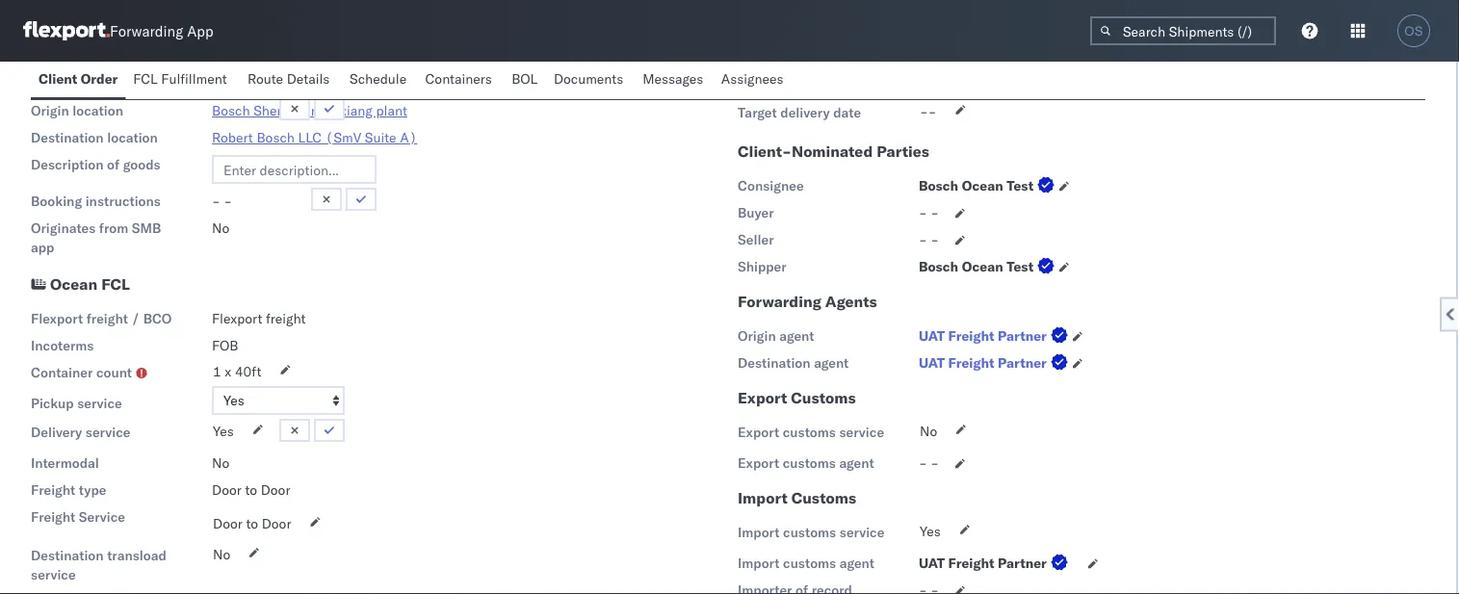 Task type: locate. For each thing, give the bounding box(es) containing it.
yes for delivery service
[[213, 423, 234, 440]]

service inside destination transload service
[[31, 567, 76, 583]]

seller
[[738, 231, 774, 248]]

2 vertical spatial uat freight partner
[[919, 555, 1047, 572]]

customs up export customs service
[[791, 388, 856, 408]]

destination for destination agent
[[738, 355, 811, 371]]

0 vertical spatial test
[[1007, 177, 1034, 194]]

1 uat freight partner link from the top
[[919, 327, 1072, 346]]

customs up import customs agent
[[783, 524, 836, 541]]

pickup
[[31, 395, 74, 412]]

freight
[[949, 328, 995, 344], [949, 355, 995, 371], [31, 482, 75, 499], [31, 509, 75, 526], [949, 555, 995, 572]]

smb
[[132, 220, 161, 237]]

suite
[[365, 129, 397, 146]]

1 horizontal spatial freight
[[266, 310, 306, 327]]

customs up export customs agent
[[783, 424, 836, 441]]

customs for import customs
[[792, 488, 857, 508]]

delivery service
[[31, 424, 131, 441]]

1 vertical spatial yes
[[920, 523, 941, 540]]

0 vertical spatial uat freight partner
[[919, 328, 1047, 344]]

1 vertical spatial customs
[[792, 488, 857, 508]]

export up import customs
[[738, 455, 780, 472]]

description of goods
[[31, 156, 161, 173]]

flexport freight / bco
[[31, 310, 172, 327]]

os
[[1405, 24, 1424, 38]]

date up client-nominated parties
[[834, 104, 861, 121]]

fcl up flexport freight / bco
[[101, 275, 130, 294]]

1 uat freight partner from the top
[[919, 328, 1047, 344]]

origin up destination agent
[[738, 328, 776, 344]]

forwarding
[[110, 22, 183, 40], [738, 292, 822, 311]]

1 uat from the top
[[919, 328, 945, 344]]

uat freight partner link
[[919, 327, 1072, 346], [919, 354, 1072, 373]]

customs down export customs service
[[783, 455, 836, 472]]

origin for origin agent
[[738, 328, 776, 344]]

export for export customs service
[[738, 424, 780, 441]]

assignees
[[722, 70, 784, 87]]

fcl fulfillment
[[133, 70, 227, 87]]

flexport. image
[[23, 21, 110, 40]]

client-
[[738, 142, 792, 161]]

1 partner from the top
[[998, 328, 1047, 344]]

bosch shen zhen taixiang plant
[[212, 102, 407, 119]]

origin
[[31, 102, 69, 119], [738, 328, 776, 344]]

service up export customs agent
[[840, 424, 885, 441]]

1 vertical spatial partner
[[998, 355, 1047, 371]]

location up destination location
[[73, 102, 123, 119]]

containers button
[[418, 62, 504, 99]]

cargo ready date
[[738, 73, 845, 90]]

uat for origin agent
[[919, 328, 945, 344]]

1 vertical spatial test
[[1007, 258, 1034, 275]]

2 uat from the top
[[919, 355, 945, 371]]

1 horizontal spatial fcl
[[133, 70, 158, 87]]

no
[[212, 220, 230, 237], [920, 423, 938, 440], [212, 455, 230, 472], [213, 546, 230, 563]]

client-nominated parties
[[738, 142, 930, 161]]

1 vertical spatial fcl
[[101, 275, 130, 294]]

shen
[[254, 102, 285, 119]]

service down freight service at bottom left
[[31, 567, 76, 583]]

0 vertical spatial import
[[738, 488, 788, 508]]

0 vertical spatial location
[[73, 102, 123, 119]]

0 vertical spatial forwarding
[[110, 22, 183, 40]]

date right ready
[[817, 73, 845, 90]]

export for export customs
[[738, 388, 787, 408]]

location
[[73, 102, 123, 119], [107, 129, 158, 146]]

service for export customs service
[[840, 424, 885, 441]]

1 horizontal spatial forwarding
[[738, 292, 822, 311]]

origin location
[[31, 102, 123, 119]]

1 vertical spatial uat freight partner link
[[919, 354, 1072, 373]]

priority shipment
[[31, 73, 139, 90]]

robert bosch llc (smv suite a) link
[[212, 129, 417, 146]]

1 vertical spatial uat
[[919, 355, 945, 371]]

delivery
[[781, 104, 830, 121]]

import customs
[[738, 488, 857, 508]]

1 import from the top
[[738, 488, 788, 508]]

2 vertical spatial partner
[[998, 555, 1047, 572]]

transload
[[107, 547, 167, 564]]

0 horizontal spatial freight
[[86, 310, 128, 327]]

bosch ocean test
[[919, 177, 1034, 194], [919, 258, 1034, 275]]

yes
[[213, 423, 234, 440], [920, 523, 941, 540]]

client order button
[[31, 62, 126, 99]]

2 uat freight partner link from the top
[[919, 354, 1072, 373]]

customs for export customs
[[791, 388, 856, 408]]

0 vertical spatial uat
[[919, 328, 945, 344]]

destination down origin agent
[[738, 355, 811, 371]]

1 vertical spatial forwarding
[[738, 292, 822, 311]]

0 vertical spatial door to door
[[212, 482, 290, 499]]

0 vertical spatial origin
[[31, 102, 69, 119]]

1 vertical spatial export
[[738, 424, 780, 441]]

1 vertical spatial to
[[246, 515, 258, 532]]

import down the import customs service
[[738, 555, 780, 572]]

uat freight partner link for destination agent
[[919, 354, 1072, 373]]

1 freight from the left
[[86, 310, 128, 327]]

forwarding for forwarding app
[[110, 22, 183, 40]]

2 vertical spatial destination
[[31, 547, 104, 564]]

destination up description
[[31, 129, 104, 146]]

customs for import customs agent
[[783, 555, 836, 572]]

0 vertical spatial bosch ocean test
[[919, 177, 1034, 194]]

2 test from the top
[[1007, 258, 1034, 275]]

(smv
[[325, 129, 362, 146]]

1 horizontal spatial flexport
[[212, 310, 262, 327]]

1 horizontal spatial origin
[[738, 328, 776, 344]]

partner for origin agent
[[998, 328, 1047, 344]]

zhen
[[288, 102, 319, 119]]

1 customs from the top
[[791, 388, 856, 408]]

fcl right order
[[133, 70, 158, 87]]

2 customs from the top
[[792, 488, 857, 508]]

uat freight partner link for origin agent
[[919, 327, 1072, 346]]

1 flexport from the left
[[31, 310, 83, 327]]

agent up the export customs
[[814, 355, 849, 371]]

flexport up fob
[[212, 310, 262, 327]]

2 vertical spatial uat
[[919, 555, 945, 572]]

partner for destination agent
[[998, 355, 1047, 371]]

fcl
[[133, 70, 158, 87], [101, 275, 130, 294]]

0 vertical spatial destination
[[31, 129, 104, 146]]

description
[[31, 156, 104, 173]]

agent
[[780, 328, 815, 344], [814, 355, 849, 371], [840, 455, 874, 472], [840, 555, 875, 572]]

1 bosch ocean test from the top
[[919, 177, 1034, 194]]

priority
[[31, 73, 77, 90]]

1 vertical spatial bosch ocean test
[[919, 258, 1034, 275]]

location for destination location
[[107, 129, 158, 146]]

partner
[[998, 328, 1047, 344], [998, 355, 1047, 371], [998, 555, 1047, 572]]

1 export from the top
[[738, 388, 787, 408]]

forwarding left "app"
[[110, 22, 183, 40]]

to
[[245, 482, 257, 499], [246, 515, 258, 532]]

0 vertical spatial customs
[[791, 388, 856, 408]]

2 partner from the top
[[998, 355, 1047, 371]]

2 export from the top
[[738, 424, 780, 441]]

1 vertical spatial origin
[[738, 328, 776, 344]]

uat
[[919, 328, 945, 344], [919, 355, 945, 371], [919, 555, 945, 572]]

1 horizontal spatial yes
[[920, 523, 941, 540]]

- - for buyer
[[919, 204, 939, 221]]

2 uat freight partner from the top
[[919, 355, 1047, 371]]

origin down priority
[[31, 102, 69, 119]]

2 vertical spatial import
[[738, 555, 780, 572]]

service
[[79, 509, 125, 526]]

export for export customs agent
[[738, 455, 780, 472]]

client
[[39, 70, 77, 87]]

0 horizontal spatial origin
[[31, 102, 69, 119]]

flexport up incoterms at the left bottom
[[31, 310, 83, 327]]

3 import from the top
[[738, 555, 780, 572]]

route details
[[248, 70, 330, 87]]

parties
[[877, 142, 930, 161]]

3 export from the top
[[738, 455, 780, 472]]

0 horizontal spatial forwarding
[[110, 22, 183, 40]]

forwarding up origin agent
[[738, 292, 822, 311]]

type
[[79, 482, 106, 499]]

2 freight from the left
[[266, 310, 306, 327]]

freight
[[86, 310, 128, 327], [266, 310, 306, 327]]

test
[[1007, 177, 1034, 194], [1007, 258, 1034, 275]]

service up import customs agent
[[840, 524, 885, 541]]

1 vertical spatial location
[[107, 129, 158, 146]]

destination agent
[[738, 355, 849, 371]]

bco
[[143, 310, 172, 327]]

customs up the import customs service
[[792, 488, 857, 508]]

freight for flexport freight
[[266, 310, 306, 327]]

customs down the import customs service
[[783, 555, 836, 572]]

1 vertical spatial uat freight partner
[[919, 355, 1047, 371]]

0 vertical spatial uat freight partner link
[[919, 327, 1072, 346]]

0 horizontal spatial yes
[[213, 423, 234, 440]]

destination inside destination transload service
[[31, 547, 104, 564]]

0 vertical spatial export
[[738, 388, 787, 408]]

2 vertical spatial export
[[738, 455, 780, 472]]

export down destination agent
[[738, 388, 787, 408]]

route details button
[[240, 62, 342, 99]]

location up goods
[[107, 129, 158, 146]]

robert
[[212, 129, 253, 146]]

-
[[920, 103, 928, 120], [928, 103, 937, 120], [212, 193, 220, 210], [224, 193, 232, 210], [919, 204, 928, 221], [931, 204, 939, 221], [919, 231, 928, 248], [931, 231, 939, 248], [919, 455, 928, 472], [931, 455, 939, 472]]

consignee
[[738, 177, 804, 194]]

1 vertical spatial import
[[738, 524, 780, 541]]

documents button
[[546, 62, 635, 99]]

3 uat freight partner from the top
[[919, 555, 1047, 572]]

2 bosch ocean test from the top
[[919, 258, 1034, 275]]

app
[[31, 239, 54, 256]]

destination down freight service at bottom left
[[31, 547, 104, 564]]

1 vertical spatial destination
[[738, 355, 811, 371]]

flexport freight
[[212, 310, 306, 327]]

2 flexport from the left
[[212, 310, 262, 327]]

0 vertical spatial fcl
[[133, 70, 158, 87]]

2 import from the top
[[738, 524, 780, 541]]

0 horizontal spatial flexport
[[31, 310, 83, 327]]

import down import customs
[[738, 524, 780, 541]]

0 vertical spatial yes
[[213, 423, 234, 440]]

uat freight partner for origin agent
[[919, 328, 1047, 344]]

import down export customs agent
[[738, 488, 788, 508]]

1 test from the top
[[1007, 177, 1034, 194]]

bosch
[[212, 102, 250, 119], [257, 129, 295, 146], [919, 177, 959, 194], [919, 258, 959, 275]]

customs for export customs service
[[783, 424, 836, 441]]

originates
[[31, 220, 96, 237]]

0 vertical spatial partner
[[998, 328, 1047, 344]]

1 vertical spatial date
[[834, 104, 861, 121]]

export down the export customs
[[738, 424, 780, 441]]

0 vertical spatial date
[[817, 73, 845, 90]]

schedule
[[350, 70, 407, 87]]

test for shipper
[[1007, 258, 1034, 275]]

app
[[187, 22, 214, 40]]

service for destination transload service
[[31, 567, 76, 583]]

uat freight partner for destination agent
[[919, 355, 1047, 371]]



Task type: vqa. For each thing, say whether or not it's contained in the screenshot.
5th 1846748 from the bottom
no



Task type: describe. For each thing, give the bounding box(es) containing it.
order
[[81, 70, 118, 87]]

llc
[[298, 129, 322, 146]]

0 horizontal spatial fcl
[[101, 275, 130, 294]]

ocean fcl
[[50, 275, 130, 294]]

agent up destination agent
[[780, 328, 815, 344]]

client order
[[39, 70, 118, 87]]

import for import customs agent
[[738, 555, 780, 572]]

container
[[31, 364, 93, 381]]

Search Shipments (/) text field
[[1091, 16, 1277, 45]]

x
[[225, 363, 231, 380]]

uat for destination agent
[[919, 355, 945, 371]]

booking instructions
[[31, 193, 161, 210]]

bosch shen zhen taixiang plant link
[[212, 102, 407, 119]]

pickup service
[[31, 395, 122, 412]]

originates from smb app
[[31, 220, 161, 256]]

containers
[[425, 70, 492, 87]]

destination for destination transload service
[[31, 547, 104, 564]]

booking
[[31, 193, 82, 210]]

location for origin location
[[73, 102, 123, 119]]

forwarding app link
[[23, 21, 214, 40]]

test for consignee
[[1007, 177, 1034, 194]]

forwarding agents
[[738, 292, 877, 311]]

instructions
[[85, 193, 161, 210]]

agent down export customs service
[[840, 455, 874, 472]]

buyer
[[738, 204, 774, 221]]

nominated
[[792, 142, 873, 161]]

flexport for flexport freight
[[212, 310, 262, 327]]

messages
[[643, 70, 704, 87]]

0 vertical spatial to
[[245, 482, 257, 499]]

freight type
[[31, 482, 106, 499]]

destination for destination location
[[31, 129, 104, 146]]

date for cargo ready date
[[817, 73, 845, 90]]

shipper
[[738, 258, 787, 275]]

export customs
[[738, 388, 856, 408]]

1
[[213, 363, 221, 380]]

schedule button
[[342, 62, 418, 99]]

import customs service
[[738, 524, 885, 541]]

bol
[[512, 70, 538, 87]]

40ft
[[235, 363, 261, 380]]

target
[[738, 104, 777, 121]]

documents
[[554, 70, 624, 87]]

intermodal
[[31, 455, 99, 472]]

taixiang
[[322, 102, 373, 119]]

plant
[[376, 102, 407, 119]]

customs for import customs service
[[783, 524, 836, 541]]

route
[[248, 70, 283, 87]]

1 vertical spatial door to door
[[213, 515, 291, 532]]

ready
[[778, 73, 813, 90]]

from
[[99, 220, 128, 237]]

service down pickup service in the left bottom of the page
[[86, 424, 131, 441]]

- - for export customs agent
[[919, 455, 939, 472]]

goods
[[123, 156, 161, 173]]

export customs agent
[[738, 455, 874, 472]]

destination location
[[31, 129, 158, 146]]

origin for origin location
[[31, 102, 69, 119]]

container count
[[31, 364, 132, 381]]

freight for flexport freight / bco
[[86, 310, 128, 327]]

agents
[[826, 292, 877, 311]]

Enter description... text field
[[212, 155, 377, 184]]

export customs service
[[738, 424, 885, 441]]

robert bosch llc (smv suite a)
[[212, 129, 417, 146]]

assignees button
[[714, 62, 795, 99]]

1 x 40ft
[[213, 363, 261, 380]]

freight service
[[31, 509, 125, 526]]

yes for import customs service
[[920, 523, 941, 540]]

forwarding for forwarding agents
[[738, 292, 822, 311]]

of
[[107, 156, 120, 173]]

bosch ocean test for consignee
[[919, 177, 1034, 194]]

fcl fulfillment button
[[126, 62, 240, 99]]

forwarding app
[[110, 22, 214, 40]]

target delivery date
[[738, 104, 861, 121]]

service down count
[[77, 395, 122, 412]]

count
[[96, 364, 132, 381]]

fcl inside button
[[133, 70, 158, 87]]

messages button
[[635, 62, 714, 99]]

--
[[920, 103, 937, 120]]

import for import customs service
[[738, 524, 780, 541]]

origin agent
[[738, 328, 815, 344]]

details
[[287, 70, 330, 87]]

ocean for consignee
[[962, 177, 1004, 194]]

import for import customs
[[738, 488, 788, 508]]

customs for export customs agent
[[783, 455, 836, 472]]

service for import customs service
[[840, 524, 885, 541]]

cargo
[[738, 73, 775, 90]]

shipment
[[81, 73, 139, 90]]

agent down the import customs service
[[840, 555, 875, 572]]

/
[[132, 310, 140, 327]]

import customs agent
[[738, 555, 875, 572]]

bosch ocean test for shipper
[[919, 258, 1034, 275]]

- - for seller
[[919, 231, 939, 248]]

destination transload service
[[31, 547, 167, 583]]

flexport for flexport freight / bco
[[31, 310, 83, 327]]

fulfillment
[[161, 70, 227, 87]]

3 uat from the top
[[919, 555, 945, 572]]

delivery
[[31, 424, 82, 441]]

ocean for shipper
[[962, 258, 1004, 275]]

date for target delivery date
[[834, 104, 861, 121]]

3 partner from the top
[[998, 555, 1047, 572]]

incoterms
[[31, 337, 94, 354]]

bol button
[[504, 62, 546, 99]]



